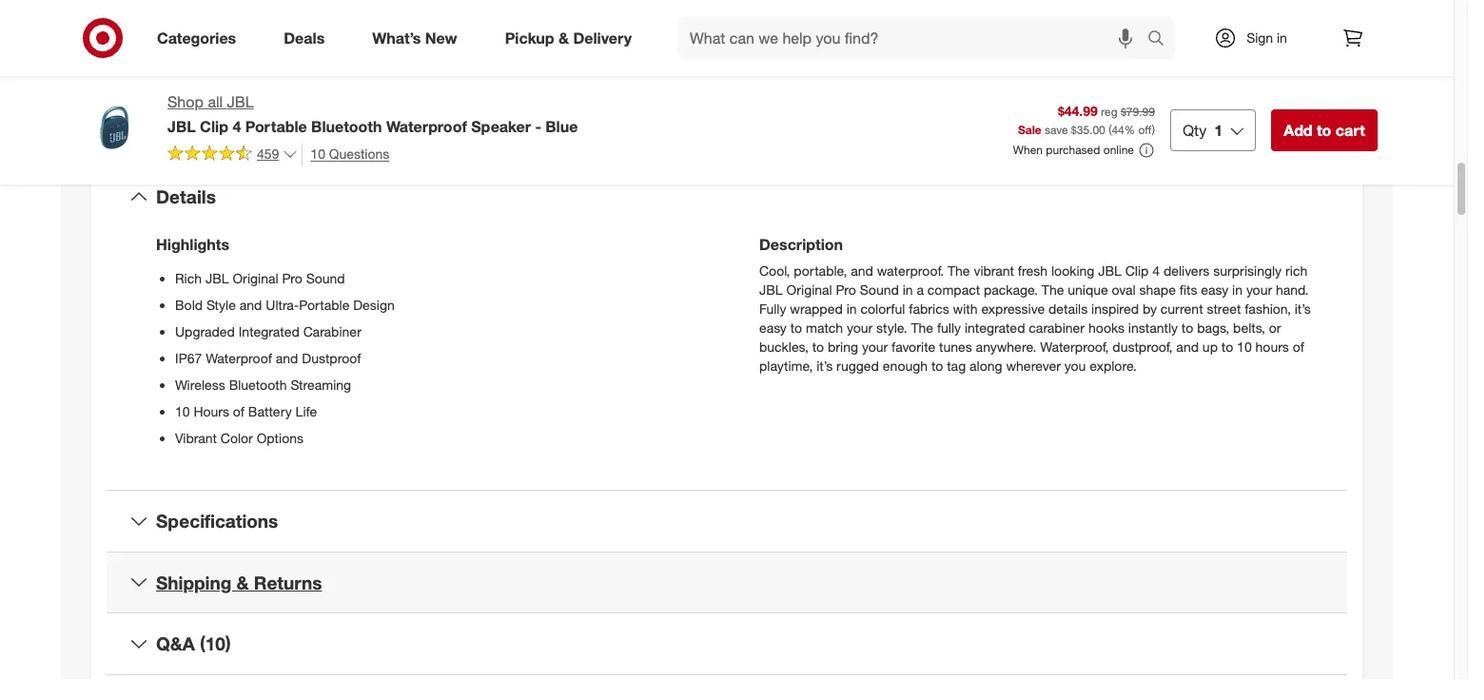 Task type: locate. For each thing, give the bounding box(es) containing it.
0 vertical spatial &
[[559, 28, 569, 47]]

when purchased online
[[1014, 143, 1135, 157]]

match
[[806, 320, 844, 336]]

pickup & delivery
[[505, 28, 632, 47]]

qty 1
[[1183, 121, 1223, 140]]

0 horizontal spatial easy
[[760, 320, 787, 336]]

0 horizontal spatial the
[[911, 320, 934, 336]]

vibrant color options
[[175, 430, 304, 446]]

your down the style.
[[862, 339, 888, 355]]

1 vertical spatial clip
[[1126, 263, 1149, 279]]

shop
[[168, 92, 204, 111]]

pickup
[[505, 28, 555, 47]]

&
[[559, 28, 569, 47], [237, 572, 249, 594]]

bluetooth up 10 questions
[[311, 117, 382, 136]]

0 horizontal spatial 4
[[233, 117, 241, 136]]

details
[[156, 186, 216, 208]]

1 horizontal spatial waterproof
[[386, 117, 467, 136]]

clip down all
[[200, 117, 228, 136]]

1 vertical spatial of
[[233, 403, 245, 420]]

what's new link
[[356, 17, 481, 59]]

life
[[296, 403, 317, 420]]

-
[[535, 117, 542, 136]]

battery
[[248, 403, 292, 420]]

0 vertical spatial easy
[[1202, 282, 1229, 298]]

the up compact
[[948, 263, 970, 279]]

pro
[[282, 270, 303, 286], [836, 282, 857, 298]]

10 questions
[[311, 145, 390, 162]]

your up fashion,
[[1247, 282, 1273, 298]]

2 vertical spatial 10
[[175, 403, 190, 420]]

easy
[[1202, 282, 1229, 298], [760, 320, 787, 336]]

0 horizontal spatial &
[[237, 572, 249, 594]]

package.
[[984, 282, 1039, 298]]

4
[[233, 117, 241, 136], [1153, 263, 1160, 279]]

inspired
[[1092, 301, 1139, 317]]

10 left "questions"
[[311, 145, 326, 162]]

pro down portable,
[[836, 282, 857, 298]]

0 horizontal spatial of
[[233, 403, 245, 420]]

0 horizontal spatial clip
[[200, 117, 228, 136]]

& inside shipping & returns dropdown button
[[237, 572, 249, 594]]

1 horizontal spatial clip
[[1126, 263, 1149, 279]]

deals link
[[268, 17, 349, 59]]

the
[[948, 263, 970, 279], [1042, 282, 1065, 298], [911, 320, 934, 336]]

1 horizontal spatial the
[[948, 263, 970, 279]]

the up details
[[1042, 282, 1065, 298]]

10
[[311, 145, 326, 162], [1238, 339, 1252, 355], [175, 403, 190, 420]]

sponsored
[[1322, 29, 1378, 43]]

shipping & returns button
[[107, 553, 1348, 613]]

1 horizontal spatial it's
[[1295, 301, 1311, 317]]

sound up bold style and ultra-portable design at the left
[[306, 270, 345, 286]]

deals
[[284, 28, 325, 47]]

0 vertical spatial clip
[[200, 117, 228, 136]]

1 horizontal spatial 4
[[1153, 263, 1160, 279]]

it's down hand.
[[1295, 301, 1311, 317]]

0 vertical spatial waterproof
[[386, 117, 467, 136]]

description
[[760, 235, 843, 254]]

0 horizontal spatial it's
[[817, 358, 833, 374]]

waterproof up wireless bluetooth streaming on the bottom of the page
[[206, 350, 272, 366]]

shipping
[[156, 572, 232, 594]]

carabiner
[[303, 323, 362, 340]]

jbl
[[227, 92, 254, 111], [168, 117, 196, 136], [1099, 263, 1122, 279], [206, 270, 229, 286], [760, 282, 783, 298]]

blue
[[546, 117, 578, 136]]

2 vertical spatial your
[[862, 339, 888, 355]]

$79.99
[[1121, 105, 1156, 119]]

2 vertical spatial the
[[911, 320, 934, 336]]

in down surprisingly
[[1233, 282, 1243, 298]]

& inside pickup & delivery link
[[559, 28, 569, 47]]

1 horizontal spatial of
[[1293, 339, 1305, 355]]

a
[[917, 282, 924, 298]]

0 horizontal spatial waterproof
[[206, 350, 272, 366]]

purchased
[[1047, 143, 1101, 157]]

1 vertical spatial easy
[[760, 320, 787, 336]]

0 vertical spatial 4
[[233, 117, 241, 136]]

bring
[[828, 339, 859, 355]]

to
[[1317, 121, 1332, 140], [791, 320, 803, 336], [1182, 320, 1194, 336], [813, 339, 824, 355], [1222, 339, 1234, 355], [932, 358, 944, 374]]

of right hours
[[1293, 339, 1305, 355]]

1 horizontal spatial &
[[559, 28, 569, 47]]

clip up "oval" on the right of the page
[[1126, 263, 1149, 279]]

1 vertical spatial 10
[[1238, 339, 1252, 355]]

and
[[851, 263, 874, 279], [240, 297, 262, 313], [1177, 339, 1199, 355], [276, 350, 298, 366]]

delivers
[[1164, 263, 1210, 279]]

to right up
[[1222, 339, 1234, 355]]

sign
[[1247, 30, 1274, 46]]

1 horizontal spatial pro
[[836, 282, 857, 298]]

0 horizontal spatial bluetooth
[[229, 377, 287, 393]]

bluetooth inside shop all jbl jbl clip 4 portable bluetooth waterproof speaker - blue
[[311, 117, 382, 136]]

1 vertical spatial your
[[847, 320, 873, 336]]

1 horizontal spatial easy
[[1202, 282, 1229, 298]]

0 vertical spatial bluetooth
[[311, 117, 382, 136]]

portable
[[245, 117, 307, 136], [299, 297, 350, 313]]

2 horizontal spatial the
[[1042, 282, 1065, 298]]

and right portable,
[[851, 263, 874, 279]]

& right "pickup"
[[559, 28, 569, 47]]

& for shipping
[[237, 572, 249, 594]]

integrated
[[965, 320, 1026, 336]]

pro inside description cool, portable, and waterproof. the vibrant fresh looking jbl clip 4 delivers surprisingly rich jbl original pro sound in a compact package. the unique oval shape fits easy in your hand. fully wrapped in colorful fabrics with expressive details inspired by current street fashion, it's easy to match your style. the fully integrated carabiner hooks instantly to bags, belts, or buckles, to bring your favorite tunes anywhere. waterproof, dustproof, and up to 10 hours of playtime, it's rugged enough to tag along wherever you explore.
[[836, 282, 857, 298]]

street
[[1207, 301, 1242, 317]]

1 vertical spatial bluetooth
[[229, 377, 287, 393]]

easy up street
[[1202, 282, 1229, 298]]

1 horizontal spatial 10
[[311, 145, 326, 162]]

expressive
[[982, 301, 1045, 317]]

color
[[221, 430, 253, 446]]

sign in
[[1247, 30, 1288, 46]]

1 vertical spatial portable
[[299, 297, 350, 313]]

0 vertical spatial portable
[[245, 117, 307, 136]]

details button
[[107, 167, 1348, 227]]

to up buckles,
[[791, 320, 803, 336]]

waterproof up "questions"
[[386, 117, 467, 136]]

to down match
[[813, 339, 824, 355]]

your
[[1247, 282, 1273, 298], [847, 320, 873, 336], [862, 339, 888, 355]]

highlights
[[156, 235, 229, 254]]

1 vertical spatial 4
[[1153, 263, 1160, 279]]

4 up 459 link
[[233, 117, 241, 136]]

design
[[353, 297, 395, 313]]

qty
[[1183, 121, 1207, 140]]

and down 'integrated' in the top left of the page
[[276, 350, 298, 366]]

along
[[970, 358, 1003, 374]]

to left tag
[[932, 358, 944, 374]]

search button
[[1139, 17, 1185, 63]]

wrapped
[[790, 301, 843, 317]]

easy down fully on the right of the page
[[760, 320, 787, 336]]

by
[[1143, 301, 1157, 317]]

specifications button
[[107, 491, 1348, 552]]

10 down belts,
[[1238, 339, 1252, 355]]

0 horizontal spatial 10
[[175, 403, 190, 420]]

0 vertical spatial of
[[1293, 339, 1305, 355]]

2 horizontal spatial 10
[[1238, 339, 1252, 355]]

tag
[[947, 358, 966, 374]]

0 vertical spatial 10
[[311, 145, 326, 162]]

1 horizontal spatial sound
[[860, 282, 899, 298]]

all
[[208, 92, 223, 111]]

sound up colorful
[[860, 282, 899, 298]]

tunes
[[940, 339, 973, 355]]

sound
[[306, 270, 345, 286], [860, 282, 899, 298]]

1 vertical spatial &
[[237, 572, 249, 594]]

to right add
[[1317, 121, 1332, 140]]

waterproof inside shop all jbl jbl clip 4 portable bluetooth waterproof speaker - blue
[[386, 117, 467, 136]]

playtime,
[[760, 358, 813, 374]]

portable up carabiner
[[299, 297, 350, 313]]

0 vertical spatial it's
[[1295, 301, 1311, 317]]

portable up the 459
[[245, 117, 307, 136]]

the down fabrics
[[911, 320, 934, 336]]

4 up the shape
[[1153, 263, 1160, 279]]

rich jbl original pro sound
[[175, 270, 345, 286]]

pro up bold style and ultra-portable design at the left
[[282, 270, 303, 286]]

10 left hours at the bottom
[[175, 403, 190, 420]]

1 vertical spatial waterproof
[[206, 350, 272, 366]]

it's down bring
[[817, 358, 833, 374]]

fully
[[760, 301, 787, 317]]

show more images
[[325, 33, 456, 52]]

cart
[[1336, 121, 1366, 140]]

surprisingly
[[1214, 263, 1282, 279]]

portable inside shop all jbl jbl clip 4 portable bluetooth waterproof speaker - blue
[[245, 117, 307, 136]]

rich
[[1286, 263, 1308, 279]]

bluetooth down ip67 waterproof and dustproof
[[229, 377, 287, 393]]

wireless
[[175, 377, 225, 393]]

1 horizontal spatial bluetooth
[[311, 117, 382, 136]]

4 inside shop all jbl jbl clip 4 portable bluetooth waterproof speaker - blue
[[233, 117, 241, 136]]

with
[[953, 301, 978, 317]]

fully
[[938, 320, 961, 336]]

4 inside description cool, portable, and waterproof. the vibrant fresh looking jbl clip 4 delivers surprisingly rich jbl original pro sound in a compact package. the unique oval shape fits easy in your hand. fully wrapped in colorful fabrics with expressive details inspired by current street fashion, it's easy to match your style. the fully integrated carabiner hooks instantly to bags, belts, or buckles, to bring your favorite tunes anywhere. waterproof, dustproof, and up to 10 hours of playtime, it's rugged enough to tag along wherever you explore.
[[1153, 263, 1160, 279]]

& left returns
[[237, 572, 249, 594]]

1 horizontal spatial original
[[787, 282, 833, 298]]

dustproof,
[[1113, 339, 1173, 355]]

hooks
[[1089, 320, 1125, 336]]

original up 'ultra-'
[[233, 270, 279, 286]]

vibrant
[[175, 430, 217, 446]]

original up wrapped in the right top of the page
[[787, 282, 833, 298]]

your up bring
[[847, 320, 873, 336]]

show
[[325, 33, 363, 52]]

add
[[1284, 121, 1313, 140]]

of up vibrant color options
[[233, 403, 245, 420]]

clip
[[200, 117, 228, 136], [1126, 263, 1149, 279]]



Task type: vqa. For each thing, say whether or not it's contained in the screenshot.
right Waterproof
yes



Task type: describe. For each thing, give the bounding box(es) containing it.
waterproof,
[[1041, 339, 1109, 355]]

0 horizontal spatial original
[[233, 270, 279, 286]]

jbl up fully on the right of the page
[[760, 282, 783, 298]]

(10)
[[200, 633, 231, 655]]

cool,
[[760, 263, 791, 279]]

add to cart
[[1284, 121, 1366, 140]]

original inside description cool, portable, and waterproof. the vibrant fresh looking jbl clip 4 delivers surprisingly rich jbl original pro sound in a compact package. the unique oval shape fits easy in your hand. fully wrapped in colorful fabrics with expressive details inspired by current street fashion, it's easy to match your style. the fully integrated carabiner hooks instantly to bags, belts, or buckles, to bring your favorite tunes anywhere. waterproof, dustproof, and up to 10 hours of playtime, it's rugged enough to tag along wherever you explore.
[[787, 282, 833, 298]]

fits
[[1180, 282, 1198, 298]]

image of jbl clip 4 portable bluetooth waterproof speaker - blue image
[[76, 91, 152, 168]]

upgraded integrated carabiner
[[175, 323, 362, 340]]

to inside button
[[1317, 121, 1332, 140]]

what's new
[[372, 28, 458, 47]]

dustproof
[[302, 350, 361, 366]]

add to cart button
[[1272, 109, 1378, 151]]

buckles,
[[760, 339, 809, 355]]

and left up
[[1177, 339, 1199, 355]]

fabrics
[[909, 301, 950, 317]]

description cool, portable, and waterproof. the vibrant fresh looking jbl clip 4 delivers surprisingly rich jbl original pro sound in a compact package. the unique oval shape fits easy in your hand. fully wrapped in colorful fabrics with expressive details inspired by current street fashion, it's easy to match your style. the fully integrated carabiner hooks instantly to bags, belts, or buckles, to bring your favorite tunes anywhere. waterproof, dustproof, and up to 10 hours of playtime, it's rugged enough to tag along wherever you explore.
[[760, 235, 1311, 374]]

integrated
[[239, 323, 300, 340]]

1
[[1215, 121, 1223, 140]]

What can we help you find? suggestions appear below search field
[[679, 17, 1153, 59]]

explore.
[[1090, 358, 1137, 374]]

44
[[1112, 123, 1125, 137]]

looking
[[1052, 263, 1095, 279]]

show more images button
[[312, 21, 468, 63]]

ultra-
[[266, 297, 299, 313]]

10 for 10 questions
[[311, 145, 326, 162]]

459
[[257, 146, 279, 162]]

what's
[[372, 28, 421, 47]]

streaming
[[291, 377, 351, 393]]

bold style and ultra-portable design
[[175, 297, 395, 313]]

online
[[1104, 143, 1135, 157]]

1 vertical spatial the
[[1042, 282, 1065, 298]]

10 questions link
[[302, 144, 390, 165]]

you
[[1065, 358, 1087, 374]]

speaker
[[471, 117, 531, 136]]

or
[[1270, 320, 1282, 336]]

current
[[1161, 301, 1204, 317]]

jbl down shop
[[168, 117, 196, 136]]

portable,
[[794, 263, 848, 279]]

10 inside description cool, portable, and waterproof. the vibrant fresh looking jbl clip 4 delivers surprisingly rich jbl original pro sound in a compact package. the unique oval shape fits easy in your hand. fully wrapped in colorful fabrics with expressive details inspired by current street fashion, it's easy to match your style. the fully integrated carabiner hooks instantly to bags, belts, or buckles, to bring your favorite tunes anywhere. waterproof, dustproof, and up to 10 hours of playtime, it's rugged enough to tag along wherever you explore.
[[1238, 339, 1252, 355]]

0 horizontal spatial pro
[[282, 270, 303, 286]]

q&a (10) button
[[107, 614, 1348, 675]]

reg
[[1101, 105, 1118, 119]]

q&a (10)
[[156, 633, 231, 655]]

10 hours of battery life
[[175, 403, 317, 420]]

up
[[1203, 339, 1218, 355]]

clip inside description cool, portable, and waterproof. the vibrant fresh looking jbl clip 4 delivers surprisingly rich jbl original pro sound in a compact package. the unique oval shape fits easy in your hand. fully wrapped in colorful fabrics with expressive details inspired by current street fashion, it's easy to match your style. the fully integrated carabiner hooks instantly to bags, belts, or buckles, to bring your favorite tunes anywhere. waterproof, dustproof, and up to 10 hours of playtime, it's rugged enough to tag along wherever you explore.
[[1126, 263, 1149, 279]]

jbl right all
[[227, 92, 254, 111]]

belts,
[[1234, 320, 1266, 336]]

pickup & delivery link
[[489, 17, 656, 59]]

0 vertical spatial the
[[948, 263, 970, 279]]

delivery
[[573, 28, 632, 47]]

questions
[[329, 145, 390, 162]]

(
[[1109, 123, 1112, 137]]

favorite
[[892, 339, 936, 355]]

jbl up "oval" on the right of the page
[[1099, 263, 1122, 279]]

of inside description cool, portable, and waterproof. the vibrant fresh looking jbl clip 4 delivers surprisingly rich jbl original pro sound in a compact package. the unique oval shape fits easy in your hand. fully wrapped in colorful fabrics with expressive details inspired by current street fashion, it's easy to match your style. the fully integrated carabiner hooks instantly to bags, belts, or buckles, to bring your favorite tunes anywhere. waterproof, dustproof, and up to 10 hours of playtime, it's rugged enough to tag along wherever you explore.
[[1293, 339, 1305, 355]]

clip inside shop all jbl jbl clip 4 portable bluetooth waterproof speaker - blue
[[200, 117, 228, 136]]

fresh
[[1018, 263, 1048, 279]]

in left a
[[903, 282, 913, 298]]

style
[[206, 297, 236, 313]]

ip67 waterproof and dustproof
[[175, 350, 361, 366]]

anywhere.
[[976, 339, 1037, 355]]

rich
[[175, 270, 202, 286]]

ip67
[[175, 350, 202, 366]]

shop all jbl jbl clip 4 portable bluetooth waterproof speaker - blue
[[168, 92, 578, 136]]

compact
[[928, 282, 981, 298]]

$44.99 reg $79.99 sale save $ 35.00 ( 44 % off )
[[1019, 103, 1156, 137]]

unique
[[1068, 282, 1109, 298]]

hand.
[[1277, 282, 1309, 298]]

shape
[[1140, 282, 1177, 298]]

to down current
[[1182, 320, 1194, 336]]

0 horizontal spatial sound
[[306, 270, 345, 286]]

rugged
[[837, 358, 879, 374]]

q&a
[[156, 633, 195, 655]]

0 vertical spatial your
[[1247, 282, 1273, 298]]

and down rich jbl original pro sound
[[240, 297, 262, 313]]

35.00
[[1077, 123, 1106, 137]]

shipping & returns
[[156, 572, 322, 594]]

bags,
[[1198, 320, 1230, 336]]

fashion,
[[1245, 301, 1292, 317]]

in right "sign"
[[1277, 30, 1288, 46]]

sign in link
[[1198, 17, 1317, 59]]

upgraded
[[175, 323, 235, 340]]

10 for 10 hours of battery life
[[175, 403, 190, 420]]

in left colorful
[[847, 301, 857, 317]]

$
[[1072, 123, 1077, 137]]

wherever
[[1007, 358, 1061, 374]]

sale
[[1019, 123, 1042, 137]]

categories link
[[141, 17, 260, 59]]

sound inside description cool, portable, and waterproof. the vibrant fresh looking jbl clip 4 delivers surprisingly rich jbl original pro sound in a compact package. the unique oval shape fits easy in your hand. fully wrapped in colorful fabrics with expressive details inspired by current street fashion, it's easy to match your style. the fully integrated carabiner hooks instantly to bags, belts, or buckles, to bring your favorite tunes anywhere. waterproof, dustproof, and up to 10 hours of playtime, it's rugged enough to tag along wherever you explore.
[[860, 282, 899, 298]]

$44.99
[[1058, 103, 1098, 119]]

1 vertical spatial it's
[[817, 358, 833, 374]]

more
[[367, 33, 402, 52]]

hours
[[194, 403, 229, 420]]

jbl up style
[[206, 270, 229, 286]]

returns
[[254, 572, 322, 594]]

& for pickup
[[559, 28, 569, 47]]

oval
[[1112, 282, 1136, 298]]



